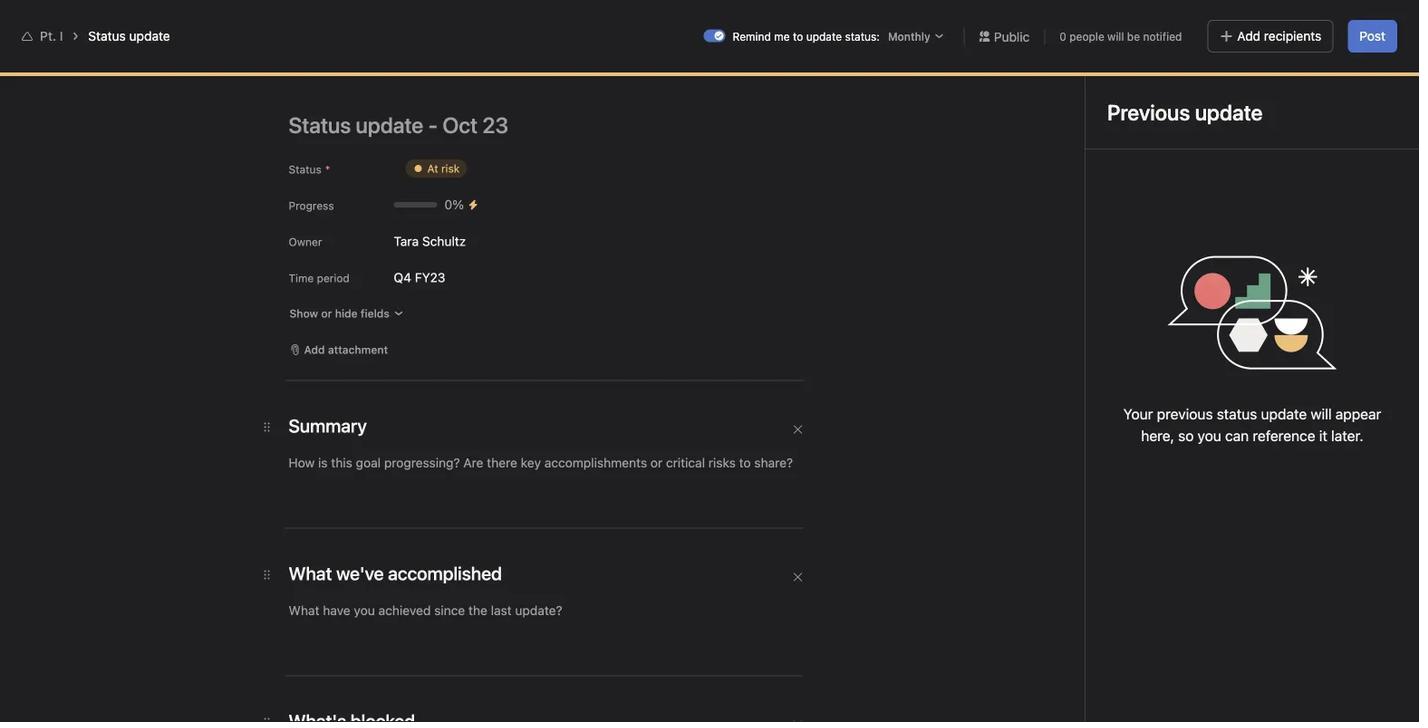 Task type: vqa. For each thing, say whether or not it's contained in the screenshot.
On at the left of the page
yes



Task type: locate. For each thing, give the bounding box(es) containing it.
about this goal
[[1016, 231, 1139, 253]]

connect for connect a parent goal
[[1035, 607, 1079, 620]]

on track button
[[414, 262, 503, 295]]

what's the status?
[[414, 228, 567, 249]]

connect down projects
[[568, 472, 618, 487]]

1 horizontal spatial what's
[[1154, 15, 1190, 28]]

connect a project
[[568, 472, 673, 487]]

add for add billing info
[[1276, 15, 1296, 28]]

1 vertical spatial what's
[[414, 228, 472, 249]]

1 horizontal spatial connect
[[1035, 607, 1079, 620]]

0 vertical spatial connect
[[568, 472, 618, 487]]

switch
[[704, 29, 726, 42]]

status up home link
[[88, 29, 126, 44]]

reference
[[1253, 427, 1316, 445]]

0 vertical spatial will
[[1108, 30, 1125, 43]]

status for status update
[[88, 29, 126, 44]]

post button
[[1348, 20, 1398, 53]]

what's in my trial? button
[[1146, 9, 1257, 34]]

1 vertical spatial a
[[1038, 514, 1044, 527]]

add inside dropdown button
[[304, 344, 325, 356]]

0 horizontal spatial will
[[1108, 30, 1125, 43]]

will up it
[[1311, 406, 1332, 423]]

0 horizontal spatial a
[[621, 472, 628, 487]]

time
[[289, 272, 314, 285]]

0%
[[445, 197, 464, 212]]

will left be at the top
[[1108, 30, 1125, 43]]

goal's
[[781, 431, 816, 446]]

pt. i
[[297, 76, 329, 97]]

0 horizontal spatial add
[[304, 344, 325, 356]]

send
[[1016, 657, 1043, 670]]

what's for what's the status?
[[414, 228, 472, 249]]

0 horizontal spatial connect
[[568, 472, 618, 487]]

public
[[994, 29, 1030, 44]]

0
[[1060, 30, 1067, 43]]

my workspace goals
[[297, 57, 416, 72]]

status for status *
[[289, 163, 322, 176]]

0 vertical spatial a
[[621, 472, 628, 487]]

show or hide fields button
[[282, 301, 412, 326]]

your previous status update will appear here, so you can reference it later.
[[1124, 406, 1382, 445]]

1 vertical spatial connect
[[1035, 607, 1079, 620]]

update left status:
[[807, 30, 842, 43]]

a right set in the right of the page
[[1038, 514, 1044, 527]]

description
[[414, 565, 492, 583]]

add down show
[[304, 344, 325, 356]]

set a custom due date button
[[1013, 511, 1139, 529]]

status update
[[88, 29, 170, 44]]

days
[[1091, 22, 1115, 34]]

status
[[1217, 406, 1258, 423]]

to
[[793, 30, 804, 43], [616, 431, 628, 446]]

to for projects
[[616, 431, 628, 446]]

0 horizontal spatial what's
[[414, 228, 472, 249]]

risk
[[442, 162, 460, 175]]

remove section image
[[793, 424, 804, 435], [793, 572, 804, 583]]

it
[[1320, 427, 1328, 445]]

a left project
[[621, 472, 628, 487]]

connect for connect a project
[[568, 472, 618, 487]]

1 vertical spatial remove section image
[[793, 572, 804, 583]]

track
[[461, 271, 491, 286]]

at
[[427, 162, 438, 175]]

set
[[1017, 514, 1035, 527]]

update up reference
[[1262, 406, 1308, 423]]

what's up notified
[[1154, 15, 1190, 28]]

1 horizontal spatial status
[[289, 163, 322, 176]]

what's down 0% at left top
[[414, 228, 472, 249]]

2 vertical spatial a
[[1082, 607, 1088, 620]]

you
[[1198, 427, 1222, 445]]

status:
[[845, 30, 880, 43]]

post
[[1360, 29, 1386, 44]]

1 vertical spatial will
[[1311, 406, 1332, 423]]

1 vertical spatial to
[[616, 431, 628, 446]]

this
[[757, 431, 778, 446]]

be
[[1128, 30, 1141, 43]]

what's for what's in my trial?
[[1154, 15, 1190, 28]]

status
[[88, 29, 126, 44], [289, 163, 322, 176]]

later.
[[1332, 427, 1364, 445]]

0 vertical spatial to
[[793, 30, 804, 43]]

0 vertical spatial status
[[88, 29, 126, 44]]

2 remove section image from the top
[[793, 572, 804, 583]]

add
[[1276, 15, 1296, 28], [1238, 29, 1261, 44], [304, 344, 325, 356]]

to right projects
[[616, 431, 628, 446]]

what's inside 'button'
[[1154, 15, 1190, 28]]

feedback
[[1046, 657, 1093, 670]]

list box
[[496, 7, 931, 36]]

remove section image for summary text field
[[793, 424, 804, 435]]

can
[[1226, 427, 1250, 445]]

1 remove section image from the top
[[793, 424, 804, 435]]

0 people will be notified
[[1060, 30, 1183, 43]]

ts
[[1311, 71, 1325, 83]]

connect a parent goal
[[1035, 607, 1150, 620]]

use projects to automatically update this goal's progress.
[[539, 431, 875, 446]]

will inside your previous status update will appear here, so you can reference it later.
[[1311, 406, 1332, 423]]

what's in my trial?
[[1154, 15, 1248, 28]]

1 horizontal spatial will
[[1311, 406, 1332, 423]]

remind
[[733, 30, 771, 43]]

2 horizontal spatial add
[[1276, 15, 1296, 28]]

progress.
[[820, 431, 875, 446]]

what's
[[1154, 15, 1190, 28], [414, 228, 472, 249]]

0 horizontal spatial to
[[616, 431, 628, 446]]

to right me
[[793, 30, 804, 43]]

trial?
[[1223, 15, 1248, 28]]

0 vertical spatial remove section image
[[793, 424, 804, 435]]

2 horizontal spatial a
[[1082, 607, 1088, 620]]

a for project
[[621, 472, 628, 487]]

a
[[621, 472, 628, 487], [1038, 514, 1044, 527], [1082, 607, 1088, 620]]

on track
[[441, 271, 491, 286]]

or
[[321, 307, 332, 320]]

add up add recipients
[[1276, 15, 1296, 28]]

add billing info button
[[1267, 9, 1360, 34]]

a left parent
[[1082, 607, 1088, 620]]

Title of update text field
[[289, 105, 833, 145]]

info
[[1333, 15, 1352, 28]]

update inside your previous status update will appear here, so you can reference it later.
[[1262, 406, 1308, 423]]

1 horizontal spatial to
[[793, 30, 804, 43]]

a for custom
[[1038, 514, 1044, 527]]

i
[[60, 29, 63, 44]]

my workspace goals link
[[297, 54, 416, 74]]

*
[[325, 163, 330, 176]]

0 vertical spatial what's
[[1154, 15, 1190, 28]]

q4 fy23
[[394, 270, 446, 285]]

status left the '*'
[[289, 163, 322, 176]]

1 horizontal spatial add
[[1238, 29, 1261, 44]]

add down trial?
[[1238, 29, 1261, 44]]

1 vertical spatial status
[[289, 163, 322, 176]]

home link
[[11, 55, 207, 84]]

pt. i link
[[40, 29, 63, 44]]

1 horizontal spatial a
[[1038, 514, 1044, 527]]

add for add attachment
[[304, 344, 325, 356]]

connect
[[568, 472, 618, 487], [1035, 607, 1079, 620]]

at risk button
[[394, 152, 479, 185]]

connect up send feedback link at the right of the page
[[1035, 607, 1079, 620]]

due
[[1089, 514, 1108, 527]]

projects
[[565, 431, 612, 446]]

0 horizontal spatial status
[[88, 29, 126, 44]]

so
[[1179, 427, 1194, 445]]

show
[[290, 307, 318, 320]]



Task type: describe. For each thing, give the bounding box(es) containing it.
billing
[[1299, 15, 1330, 28]]

Section title text field
[[289, 561, 502, 587]]

connect a parent goal button
[[1008, 601, 1159, 627]]

monthly button
[[884, 27, 950, 45]]

share
[[1360, 71, 1390, 83]]

status *
[[289, 163, 330, 176]]

goals
[[385, 57, 416, 72]]

in
[[1193, 15, 1202, 28]]

q4
[[394, 270, 412, 285]]

on
[[441, 271, 458, 286]]

schultz
[[422, 234, 466, 249]]

connect a project button
[[539, 463, 685, 496]]

people
[[1070, 30, 1105, 43]]

remove section image for section title text box
[[793, 572, 804, 583]]

Section title text field
[[289, 413, 367, 439]]

add attachment
[[304, 344, 388, 356]]

monthly
[[888, 30, 931, 43]]

your
[[1124, 406, 1154, 423]]

goal
[[1128, 607, 1150, 620]]

date
[[1111, 514, 1135, 527]]

update up home link
[[129, 29, 170, 44]]

period
[[317, 272, 350, 285]]

time period
[[289, 272, 350, 285]]

Section title text field
[[289, 709, 415, 723]]

fy23
[[415, 270, 446, 285]]

share button
[[1338, 64, 1398, 90]]

add for add recipients
[[1238, 29, 1261, 44]]

fields
[[361, 307, 390, 320]]

owner
[[289, 236, 322, 248]]

previous
[[1157, 406, 1214, 423]]

show or hide fields
[[290, 307, 390, 320]]

to for me
[[793, 30, 804, 43]]

set a custom due date
[[1017, 514, 1135, 527]]

custom
[[1047, 514, 1086, 527]]

about
[[1016, 231, 1066, 253]]

accountable
[[1016, 342, 1089, 357]]

pt. i
[[40, 29, 63, 44]]

attachment
[[328, 344, 388, 356]]

left
[[1118, 22, 1135, 34]]

progress
[[289, 199, 334, 212]]

me
[[775, 30, 790, 43]]

appear
[[1336, 406, 1382, 423]]

25
[[1075, 22, 1088, 34]]

at risk
[[427, 162, 460, 175]]

remove section image
[[793, 720, 804, 723]]

Goal name text field
[[400, 139, 1238, 204]]

a for parent
[[1082, 607, 1088, 620]]

add recipients button
[[1208, 20, 1334, 53]]

home
[[47, 62, 82, 77]]

add recipients
[[1238, 29, 1322, 44]]

team
[[1093, 342, 1122, 357]]

automatically
[[631, 431, 709, 446]]

send feedback link
[[1016, 656, 1093, 672]]

update left this
[[712, 431, 753, 446]]

tara schultz
[[394, 234, 466, 249]]

add billing info
[[1276, 15, 1352, 28]]

notified
[[1144, 30, 1183, 43]]

this goal
[[1070, 231, 1139, 253]]

25 days left
[[1075, 22, 1135, 34]]

project
[[632, 472, 673, 487]]

remind me to update status:
[[733, 30, 880, 43]]

ts button
[[1305, 64, 1330, 90]]

my
[[1205, 15, 1220, 28]]

tara
[[394, 234, 419, 249]]

send feedback
[[1016, 657, 1093, 670]]

parent
[[1091, 607, 1125, 620]]

use
[[539, 431, 561, 446]]

pt.
[[40, 29, 56, 44]]



